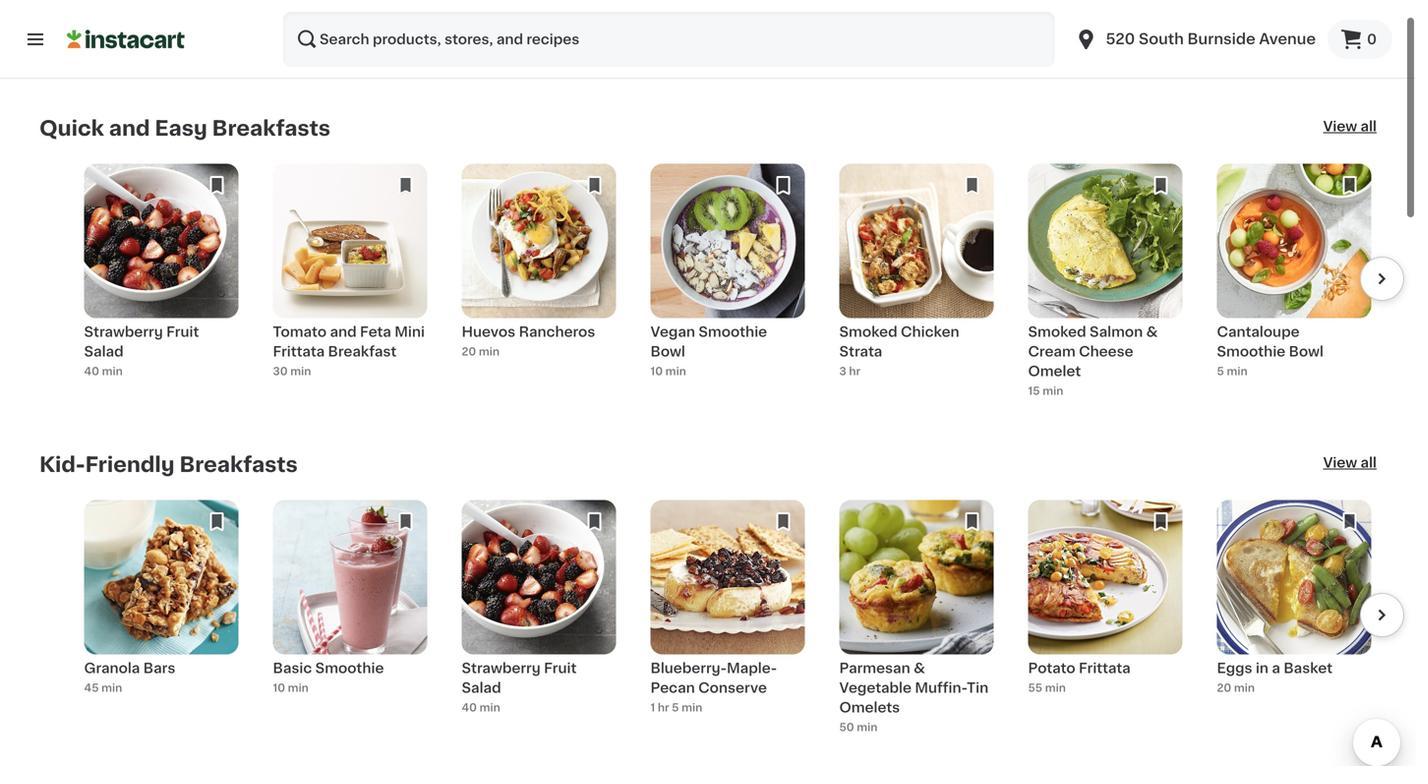 Task type: describe. For each thing, give the bounding box(es) containing it.
0 vertical spatial breakfasts
[[212, 118, 330, 139]]

view all for kid-friendly breakfasts
[[1323, 456, 1377, 470]]

vegan
[[651, 325, 695, 339]]

recipe card group containing smoked chicken strata
[[839, 164, 994, 406]]

kid-
[[39, 454, 85, 475]]

20 min for eggs
[[1217, 683, 1255, 693]]

recipe card group containing huevos rancheros
[[462, 164, 616, 406]]

and for feta
[[330, 325, 357, 339]]

5 min
[[1217, 366, 1248, 377]]

1 horizontal spatial strawberry fruit salad
[[462, 661, 577, 695]]

kid-friendly breakfasts
[[39, 454, 298, 475]]

45
[[84, 683, 99, 693]]

recipe card group containing cantaloupe smoothie bowl
[[1217, 164, 1372, 406]]

1 horizontal spatial 40 min
[[462, 702, 500, 713]]

20 for eggs in a basket
[[1217, 683, 1232, 693]]

potato frittata
[[1028, 661, 1131, 675]]

cheese
[[1079, 345, 1134, 358]]

strata
[[839, 345, 882, 358]]

item carousel region for quick and easy breakfasts
[[39, 164, 1405, 406]]

view all link for kid-friendly breakfasts
[[1323, 453, 1377, 476]]

friendly
[[85, 454, 175, 475]]

hr for blueberry-maple- pecan conserve
[[658, 702, 669, 713]]

520 south burnside avenue button
[[1074, 12, 1316, 67]]

1 horizontal spatial frittata
[[1079, 661, 1131, 675]]

potato
[[1028, 661, 1076, 675]]

vegetable
[[839, 681, 912, 695]]

a
[[1272, 661, 1281, 675]]

blueberry-
[[651, 661, 727, 675]]

recipe card group containing granola bars
[[84, 500, 239, 742]]

0 horizontal spatial 5
[[672, 702, 679, 713]]

pecan
[[651, 681, 695, 695]]

& inside smoked salmon & cream cheese omelet
[[1146, 325, 1158, 339]]

45 min
[[84, 683, 122, 693]]

& inside parmesan & vegetable muffin-tin omelets
[[914, 661, 925, 675]]

all for quick and easy breakfasts
[[1361, 119, 1377, 133]]

3
[[839, 366, 847, 377]]

50 min
[[839, 722, 878, 733]]

bars
[[143, 661, 175, 675]]

smoked salmon & cream cheese omelet
[[1028, 325, 1158, 378]]

0 horizontal spatial 40
[[84, 366, 99, 377]]

cantaloupe
[[1217, 325, 1300, 339]]

and for easy
[[109, 118, 150, 139]]

tin
[[967, 681, 989, 695]]

omelet
[[1028, 364, 1081, 378]]

520 south burnside avenue button
[[1063, 12, 1328, 67]]

0
[[1367, 32, 1377, 46]]

1 horizontal spatial 5
[[1217, 366, 1224, 377]]

0 vertical spatial breakfast
[[39, 39, 186, 67]]

mini
[[395, 325, 425, 339]]

view all link for quick and easy breakfasts
[[1323, 116, 1377, 140]]

eggs in a basket
[[1217, 661, 1333, 675]]

view all for quick and easy breakfasts
[[1323, 119, 1377, 133]]

basic smoothie
[[273, 661, 384, 675]]

15 min
[[1028, 386, 1064, 396]]

parmesan
[[839, 661, 910, 675]]

conserve
[[698, 681, 767, 695]]

smoothie for vegan smoothie bowl
[[699, 325, 767, 339]]

parmesan & vegetable muffin-tin omelets
[[839, 661, 989, 714]]

muffin-
[[915, 681, 967, 695]]

avenue
[[1259, 32, 1316, 46]]

50
[[839, 722, 854, 733]]

1
[[651, 702, 655, 713]]

granola
[[84, 661, 140, 675]]

520 south burnside avenue
[[1106, 32, 1316, 46]]

20 for huevos rancheros
[[462, 346, 476, 357]]

smoothie for basic smoothie
[[315, 661, 384, 675]]

10 min for basic smoothie
[[273, 683, 309, 693]]



Task type: locate. For each thing, give the bounding box(es) containing it.
10 down vegan
[[651, 366, 663, 377]]

0 vertical spatial 5
[[1217, 366, 1224, 377]]

1 vertical spatial strawberry fruit salad
[[462, 661, 577, 695]]

0 vertical spatial 20
[[462, 346, 476, 357]]

5
[[1217, 366, 1224, 377], [672, 702, 679, 713]]

strawberry
[[84, 325, 163, 339], [462, 661, 541, 675]]

0 horizontal spatial 10 min
[[273, 683, 309, 693]]

0 vertical spatial 40 min
[[84, 366, 123, 377]]

0 horizontal spatial smoked
[[839, 325, 898, 339]]

bowl inside cantaloupe smoothie bowl
[[1289, 345, 1324, 358]]

0 horizontal spatial strawberry
[[84, 325, 163, 339]]

blueberry-maple- pecan conserve
[[651, 661, 777, 695]]

0 vertical spatial fruit
[[166, 325, 199, 339]]

1 vertical spatial all
[[1361, 456, 1377, 470]]

instacart logo image
[[67, 28, 185, 51]]

1 vertical spatial 5
[[672, 702, 679, 713]]

1 vertical spatial strawberry
[[462, 661, 541, 675]]

hr right 1
[[658, 702, 669, 713]]

1 horizontal spatial strawberry
[[462, 661, 541, 675]]

salmon
[[1090, 325, 1143, 339]]

1 horizontal spatial and
[[330, 325, 357, 339]]

in
[[1256, 661, 1269, 675]]

0 vertical spatial hr
[[849, 366, 861, 377]]

smoked up cream on the top of the page
[[1028, 325, 1086, 339]]

2 smoked from the left
[[1028, 325, 1086, 339]]

0 horizontal spatial breakfast
[[39, 39, 186, 67]]

bowl for vegan
[[651, 345, 685, 358]]

quick
[[39, 118, 104, 139]]

quick and easy breakfasts
[[39, 118, 330, 139]]

0 vertical spatial and
[[109, 118, 150, 139]]

1 horizontal spatial 10 min
[[651, 366, 686, 377]]

1 vertical spatial view all
[[1323, 456, 1377, 470]]

item carousel region
[[39, 164, 1405, 406], [39, 500, 1405, 742]]

frittata inside tomato and feta mini frittata breakfast
[[273, 345, 325, 358]]

1 vertical spatial and
[[330, 325, 357, 339]]

breakfast inside tomato and feta mini frittata breakfast
[[328, 345, 397, 358]]

1 vertical spatial view all link
[[1323, 453, 1377, 476]]

2 bowl from the left
[[1289, 345, 1324, 358]]

1 item carousel region from the top
[[39, 164, 1405, 406]]

1 vertical spatial view
[[1323, 456, 1357, 470]]

10 for basic smoothie
[[273, 683, 285, 693]]

recipe card group containing basic smoothie
[[273, 500, 427, 742]]

10 min down basic
[[273, 683, 309, 693]]

huevos rancheros
[[462, 325, 595, 339]]

recipe card group containing potato frittata
[[1028, 500, 1183, 742]]

20 down 'huevos'
[[462, 346, 476, 357]]

10 down basic
[[273, 683, 285, 693]]

1 hr 5 min
[[651, 702, 703, 713]]

20 min down eggs
[[1217, 683, 1255, 693]]

1 horizontal spatial &
[[1146, 325, 1158, 339]]

None search field
[[283, 12, 1055, 67]]

breakfast down "feta"
[[328, 345, 397, 358]]

0 vertical spatial 40
[[84, 366, 99, 377]]

0 vertical spatial view all
[[1323, 119, 1377, 133]]

basic
[[273, 661, 312, 675]]

view all
[[1323, 119, 1377, 133], [1323, 456, 1377, 470]]

cream
[[1028, 345, 1076, 358]]

3 hr
[[839, 366, 861, 377]]

20
[[462, 346, 476, 357], [1217, 683, 1232, 693]]

20 down eggs
[[1217, 683, 1232, 693]]

1 vertical spatial 10 min
[[273, 683, 309, 693]]

feta
[[360, 325, 391, 339]]

item carousel region containing strawberry fruit salad
[[39, 164, 1405, 406]]

view for kid-friendly breakfasts
[[1323, 456, 1357, 470]]

1 vertical spatial item carousel region
[[39, 500, 1405, 742]]

&
[[1146, 325, 1158, 339], [914, 661, 925, 675]]

0 vertical spatial 20 min
[[462, 346, 500, 357]]

smoothie inside cantaloupe smoothie bowl
[[1217, 345, 1286, 358]]

burnside
[[1188, 32, 1256, 46]]

1 view all link from the top
[[1323, 116, 1377, 140]]

20 min for huevos
[[462, 346, 500, 357]]

smoothie right basic
[[315, 661, 384, 675]]

fruit
[[166, 325, 199, 339], [544, 661, 577, 675]]

2 view all link from the top
[[1323, 453, 1377, 476]]

0 horizontal spatial salad
[[84, 345, 124, 358]]

1 view all from the top
[[1323, 119, 1377, 133]]

smoked for smoked chicken strata
[[839, 325, 898, 339]]

1 horizontal spatial bowl
[[1289, 345, 1324, 358]]

south
[[1139, 32, 1184, 46]]

1 vertical spatial breakfast
[[328, 345, 397, 358]]

0 horizontal spatial strawberry fruit salad
[[84, 325, 199, 358]]

& up "muffin-" in the right bottom of the page
[[914, 661, 925, 675]]

2 view all from the top
[[1323, 456, 1377, 470]]

0 vertical spatial &
[[1146, 325, 1158, 339]]

smoothie inside vegan smoothie bowl
[[699, 325, 767, 339]]

0 vertical spatial view
[[1323, 119, 1357, 133]]

1 horizontal spatial smoked
[[1028, 325, 1086, 339]]

10 for vegan smoothie bowl
[[651, 366, 663, 377]]

and left "feta"
[[330, 325, 357, 339]]

smoked inside smoked salmon & cream cheese omelet
[[1028, 325, 1086, 339]]

basket
[[1284, 661, 1333, 675]]

40 min
[[84, 366, 123, 377], [462, 702, 500, 713]]

smoked for smoked salmon & cream cheese omelet
[[1028, 325, 1086, 339]]

0 vertical spatial item carousel region
[[39, 164, 1405, 406]]

30
[[273, 366, 288, 377]]

10 min down vegan
[[651, 366, 686, 377]]

10 min for vegan smoothie bowl
[[651, 366, 686, 377]]

5 down 'cantaloupe'
[[1217, 366, 1224, 377]]

10
[[651, 366, 663, 377], [273, 683, 285, 693]]

1 horizontal spatial fruit
[[544, 661, 577, 675]]

all
[[1361, 119, 1377, 133], [1361, 456, 1377, 470]]

2 vertical spatial smoothie
[[315, 661, 384, 675]]

hr for smoked chicken strata
[[849, 366, 861, 377]]

all for kid-friendly breakfasts
[[1361, 456, 1377, 470]]

chicken
[[901, 325, 960, 339]]

and left "easy"
[[109, 118, 150, 139]]

strawberry fruit salad
[[84, 325, 199, 358], [462, 661, 577, 695]]

tomato and feta mini frittata breakfast
[[273, 325, 425, 358]]

1 vertical spatial breakfasts
[[179, 454, 298, 475]]

granola bars
[[84, 661, 175, 675]]

0 vertical spatial 10
[[651, 366, 663, 377]]

0 horizontal spatial bowl
[[651, 345, 685, 358]]

view all link
[[1323, 116, 1377, 140], [1323, 453, 1377, 476]]

55
[[1028, 683, 1043, 693]]

1 horizontal spatial breakfast
[[328, 345, 397, 358]]

40
[[84, 366, 99, 377], [462, 702, 477, 713]]

15
[[1028, 386, 1040, 396]]

and
[[109, 118, 150, 139], [330, 325, 357, 339]]

1 horizontal spatial 40
[[462, 702, 477, 713]]

smoked
[[839, 325, 898, 339], [1028, 325, 1086, 339]]

0 button
[[1328, 20, 1393, 59]]

0 horizontal spatial 40 min
[[84, 366, 123, 377]]

1 vertical spatial smoothie
[[1217, 345, 1286, 358]]

1 vertical spatial &
[[914, 661, 925, 675]]

bowl for cantaloupe
[[1289, 345, 1324, 358]]

cantaloupe smoothie bowl
[[1217, 325, 1324, 358]]

smoked up strata
[[839, 325, 898, 339]]

recipe card group containing parmesan & vegetable muffin-tin omelets
[[839, 500, 994, 742]]

& right salmon
[[1146, 325, 1158, 339]]

recipe card group containing blueberry-maple- pecan conserve
[[651, 500, 805, 742]]

0 horizontal spatial smoothie
[[315, 661, 384, 675]]

frittata right potato
[[1079, 661, 1131, 675]]

smoothie
[[699, 325, 767, 339], [1217, 345, 1286, 358], [315, 661, 384, 675]]

0 vertical spatial frittata
[[273, 345, 325, 358]]

1 horizontal spatial hr
[[849, 366, 861, 377]]

0 vertical spatial strawberry fruit salad
[[84, 325, 199, 358]]

recipe card group
[[84, 164, 239, 406], [273, 164, 427, 406], [462, 164, 616, 406], [651, 164, 805, 406], [839, 164, 994, 406], [1028, 164, 1183, 406], [1217, 164, 1372, 406], [84, 500, 239, 742], [273, 500, 427, 742], [462, 500, 616, 742], [651, 500, 805, 742], [839, 500, 994, 742], [1028, 500, 1183, 742], [1217, 500, 1372, 742]]

0 vertical spatial strawberry
[[84, 325, 163, 339]]

0 vertical spatial salad
[[84, 345, 124, 358]]

Search field
[[283, 12, 1055, 67]]

breakfast
[[39, 39, 186, 67], [328, 345, 397, 358]]

30 min
[[273, 366, 311, 377]]

1 vertical spatial 40
[[462, 702, 477, 713]]

520
[[1106, 32, 1135, 46]]

breakfast up the quick
[[39, 39, 186, 67]]

recipe card group containing tomato and feta mini frittata breakfast
[[273, 164, 427, 406]]

smoothie for cantaloupe smoothie bowl
[[1217, 345, 1286, 358]]

item carousel region containing granola bars
[[39, 500, 1405, 742]]

0 horizontal spatial fruit
[[166, 325, 199, 339]]

2 all from the top
[[1361, 456, 1377, 470]]

1 horizontal spatial 20
[[1217, 683, 1232, 693]]

bowl
[[651, 345, 685, 358], [1289, 345, 1324, 358]]

recipe card group containing smoked salmon & cream cheese omelet
[[1028, 164, 1183, 406]]

huevos
[[462, 325, 516, 339]]

view for quick and easy breakfasts
[[1323, 119, 1357, 133]]

0 horizontal spatial hr
[[658, 702, 669, 713]]

1 smoked from the left
[[839, 325, 898, 339]]

1 vertical spatial frittata
[[1079, 661, 1131, 675]]

recipe card group containing eggs in a basket
[[1217, 500, 1372, 742]]

bowl inside vegan smoothie bowl
[[651, 345, 685, 358]]

hr
[[849, 366, 861, 377], [658, 702, 669, 713]]

and inside tomato and feta mini frittata breakfast
[[330, 325, 357, 339]]

2 item carousel region from the top
[[39, 500, 1405, 742]]

20 min
[[462, 346, 500, 357], [1217, 683, 1255, 693]]

1 vertical spatial salad
[[462, 681, 501, 695]]

smoked inside smoked chicken strata
[[839, 325, 898, 339]]

recipe card group containing vegan smoothie bowl
[[651, 164, 805, 406]]

salad
[[84, 345, 124, 358], [462, 681, 501, 695]]

1 all from the top
[[1361, 119, 1377, 133]]

bowl down 'cantaloupe'
[[1289, 345, 1324, 358]]

eggs
[[1217, 661, 1253, 675]]

10 min
[[651, 366, 686, 377], [273, 683, 309, 693]]

1 vertical spatial fruit
[[544, 661, 577, 675]]

smoothie right vegan
[[699, 325, 767, 339]]

0 horizontal spatial 20 min
[[462, 346, 500, 357]]

1 vertical spatial hr
[[658, 702, 669, 713]]

1 view from the top
[[1323, 119, 1357, 133]]

2 horizontal spatial smoothie
[[1217, 345, 1286, 358]]

1 horizontal spatial 10
[[651, 366, 663, 377]]

1 horizontal spatial salad
[[462, 681, 501, 695]]

0 vertical spatial all
[[1361, 119, 1377, 133]]

view
[[1323, 119, 1357, 133], [1323, 456, 1357, 470]]

1 vertical spatial 20
[[1217, 683, 1232, 693]]

55 min
[[1028, 683, 1066, 693]]

frittata
[[273, 345, 325, 358], [1079, 661, 1131, 675]]

0 vertical spatial 10 min
[[651, 366, 686, 377]]

easy
[[155, 118, 207, 139]]

hr right 3
[[849, 366, 861, 377]]

omelets
[[839, 701, 900, 714]]

bowl down vegan
[[651, 345, 685, 358]]

1 horizontal spatial 20 min
[[1217, 683, 1255, 693]]

1 bowl from the left
[[651, 345, 685, 358]]

0 horizontal spatial &
[[914, 661, 925, 675]]

0 horizontal spatial 20
[[462, 346, 476, 357]]

0 vertical spatial view all link
[[1323, 116, 1377, 140]]

0 vertical spatial smoothie
[[699, 325, 767, 339]]

smoked chicken strata
[[839, 325, 960, 358]]

1 vertical spatial 40 min
[[462, 702, 500, 713]]

1 horizontal spatial smoothie
[[699, 325, 767, 339]]

min
[[479, 346, 500, 357], [102, 366, 123, 377], [290, 366, 311, 377], [666, 366, 686, 377], [1227, 366, 1248, 377], [1043, 386, 1064, 396], [101, 683, 122, 693], [288, 683, 309, 693], [1045, 683, 1066, 693], [1234, 683, 1255, 693], [480, 702, 500, 713], [682, 702, 703, 713], [857, 722, 878, 733]]

maple-
[[727, 661, 777, 675]]

0 horizontal spatial frittata
[[273, 345, 325, 358]]

1 vertical spatial 20 min
[[1217, 683, 1255, 693]]

rancheros
[[519, 325, 595, 339]]

0 horizontal spatial 10
[[273, 683, 285, 693]]

tomato
[[273, 325, 327, 339]]

5 down the pecan
[[672, 702, 679, 713]]

vegan smoothie bowl
[[651, 325, 767, 358]]

0 horizontal spatial and
[[109, 118, 150, 139]]

smoothie down 'cantaloupe'
[[1217, 345, 1286, 358]]

item carousel region for kid-friendly breakfasts
[[39, 500, 1405, 742]]

2 view from the top
[[1323, 456, 1357, 470]]

20 min down 'huevos'
[[462, 346, 500, 357]]

1 vertical spatial 10
[[273, 683, 285, 693]]

breakfasts
[[212, 118, 330, 139], [179, 454, 298, 475]]

frittata down tomato
[[273, 345, 325, 358]]



Task type: vqa. For each thing, say whether or not it's contained in the screenshot.
recipe card group containing Blueberry-Maple- Pecan Conserve
yes



